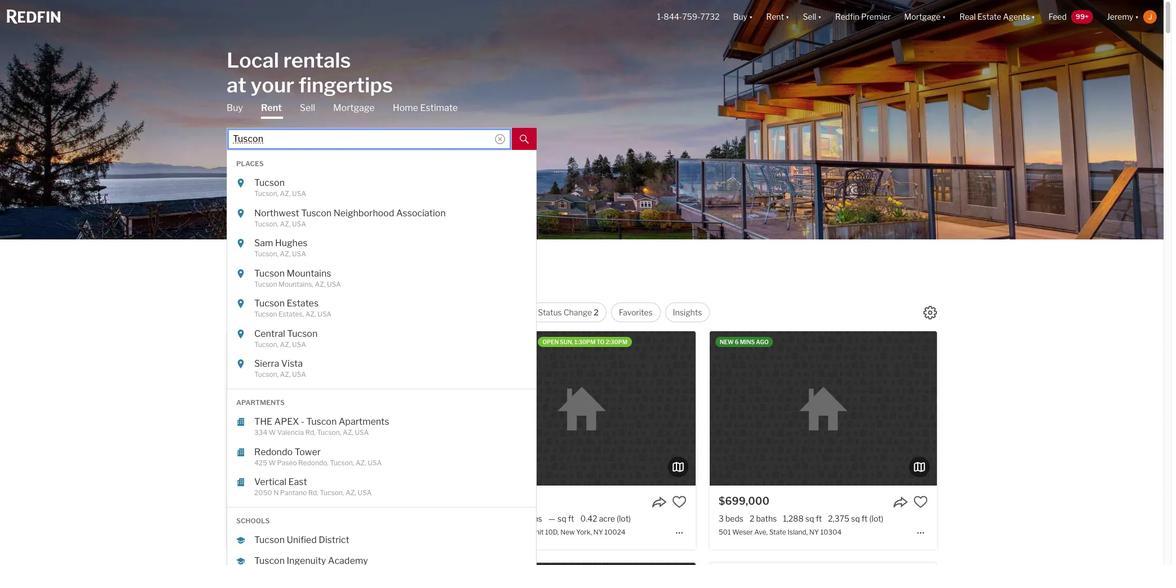 Task type: vqa. For each thing, say whether or not it's contained in the screenshot.
Funky
no



Task type: locate. For each thing, give the bounding box(es) containing it.
sq right '—'
[[558, 514, 566, 524]]

sell ▾
[[803, 12, 822, 22]]

tucson down sam hughes tucson, az, usa
[[254, 268, 285, 279]]

7732
[[700, 12, 720, 22]]

1 vertical spatial tuscon
[[306, 417, 337, 427]]

1 horizontal spatial feed
[[1049, 12, 1067, 22]]

sell down local rentals at your fingertips
[[300, 102, 315, 113]]

1 horizontal spatial sq
[[805, 514, 814, 524]]

sierra vista tucson, az, usa
[[254, 359, 306, 379]]

mins right 6
[[740, 339, 755, 346]]

w right 334
[[269, 428, 276, 437]]

sell for sell ▾
[[803, 12, 816, 22]]

tucson, inside redondo tower 425 w paseo redondo, tucson, az, usa
[[330, 459, 354, 467]]

apex
[[274, 417, 299, 427]]

mortgage inside dropdown button
[[904, 12, 941, 22]]

mortgage ▾
[[904, 12, 946, 22]]

mountains,
[[279, 280, 313, 288]]

tucson inside tucson tucson, az, usa
[[254, 178, 285, 188]]

0 vertical spatial mortgage
[[904, 12, 941, 22]]

az, down the apex - tuscon apartments link
[[343, 428, 353, 437]]

1 vertical spatial rd,
[[308, 489, 318, 497]]

rd, up tower
[[305, 428, 316, 437]]

0 vertical spatial new
[[283, 308, 300, 317]]

usa up hughes
[[292, 220, 306, 228]]

tuscon right -
[[306, 417, 337, 427]]

1 vertical spatial 99+
[[247, 308, 262, 317]]

0 horizontal spatial apartments
[[236, 398, 285, 407]]

az, inside vertical east 2050 n pantano rd, tucson, az, usa
[[346, 489, 356, 497]]

the apex - tuscon apartments link
[[254, 417, 502, 428]]

99+ left jeremy in the top right of the page
[[1076, 12, 1089, 21]]

1 ft from the left
[[568, 514, 574, 524]]

usa up northwest
[[292, 189, 306, 198]]

1 2 baths from the left
[[266, 514, 294, 524]]

w down redondo
[[269, 459, 276, 467]]

az, down northwest
[[280, 220, 291, 228]]

redfin premier button
[[828, 0, 898, 34]]

usa down vertical east link
[[358, 489, 372, 497]]

▾ left user photo
[[1135, 12, 1139, 22]]

tucson, inside northwest tuscon neighborhood association tucson, az, usa
[[254, 220, 279, 228]]

az,
[[280, 189, 291, 198], [280, 220, 291, 228], [280, 250, 291, 258], [315, 280, 325, 288], [305, 310, 316, 319], [280, 340, 291, 349], [280, 370, 291, 379], [343, 428, 353, 437], [356, 459, 366, 467], [346, 489, 356, 497]]

mortgage for mortgage
[[333, 102, 375, 113]]

1-844-759-7732 link
[[657, 12, 720, 22]]

favorite button image for $788,000
[[430, 495, 445, 510]]

2 favorite button image from the left
[[913, 495, 928, 510]]

option group
[[226, 303, 710, 322]]

ft for — sq ft
[[568, 514, 574, 524]]

▾ left sell ▾
[[786, 12, 789, 22]]

usa down redondo tower link
[[368, 459, 382, 467]]

2 horizontal spatial baths
[[756, 514, 777, 524]]

tucson down the places
[[254, 178, 285, 188]]

5 ▾ from the left
[[1032, 12, 1035, 22]]

usa inside tucson mountains tucson mountains, az, usa
[[327, 280, 341, 288]]

▾
[[749, 12, 753, 22], [786, 12, 789, 22], [818, 12, 822, 22], [942, 12, 946, 22], [1032, 12, 1035, 22], [1135, 12, 1139, 22]]

2 sq from the left
[[805, 514, 814, 524]]

ago up sierra
[[273, 339, 285, 346]]

1 horizontal spatial change
[[564, 308, 592, 317]]

new 2 mins ago
[[237, 339, 285, 346]]

az, inside tucson mountains tucson mountains, az, usa
[[315, 280, 325, 288]]

2 up to
[[594, 308, 599, 317]]

baths up ave, in the bottom of the page
[[756, 514, 777, 524]]

3 ▾ from the left
[[818, 12, 822, 22]]

feed
[[1049, 12, 1067, 22], [226, 274, 263, 293]]

2 photo of 239 lake st, brooklyn, ny 11223 image from the left
[[227, 332, 454, 486]]

tucson link
[[254, 178, 502, 189]]

baths up unit
[[521, 514, 542, 524]]

2 baths up ave, in the bottom of the page
[[750, 514, 777, 524]]

0 horizontal spatial sell
[[300, 102, 315, 113]]

rent down the your
[[261, 102, 282, 113]]

photo of 30 w 63rd st unit 7p, new york, ny 10023 image
[[468, 563, 695, 565]]

tucson, inside central tucson tucson, az, usa
[[254, 340, 279, 349]]

2 horizontal spatial sq
[[851, 514, 860, 524]]

beds for $699,000
[[725, 514, 743, 524]]

0 vertical spatial w
[[269, 428, 276, 437]]

mins up sierra
[[257, 339, 272, 346]]

tucson up central
[[254, 310, 277, 319]]

usa down hughes
[[292, 250, 306, 258]]

0 horizontal spatial change
[[352, 308, 380, 317]]

1,288 sq ft
[[783, 514, 822, 524]]

tucson, down sierra
[[254, 370, 279, 379]]

feed right agents
[[1049, 12, 1067, 22]]

3 baths from the left
[[756, 514, 777, 524]]

az, inside tucson estates tucson estates, az, usa
[[305, 310, 316, 319]]

local
[[227, 48, 279, 72]]

1 vertical spatial rent
[[261, 102, 282, 113]]

1 change from the left
[[352, 308, 380, 317]]

ny left 11223
[[308, 528, 317, 537]]

change right status
[[564, 308, 592, 317]]

mortgage down fingertips
[[333, 102, 375, 113]]

0 horizontal spatial mins
[[257, 339, 272, 346]]

2 ny from the left
[[593, 528, 603, 537]]

2 change from the left
[[564, 308, 592, 317]]

az, inside redondo tower 425 w paseo redondo, tucson, az, usa
[[356, 459, 366, 467]]

1 horizontal spatial beds
[[725, 514, 743, 524]]

▾ left redfin
[[818, 12, 822, 22]]

sq right 2,375
[[851, 514, 860, 524]]

tucson up the estates,
[[254, 298, 285, 309]]

1 horizontal spatial favorite button checkbox
[[913, 495, 928, 510]]

tucson down 18
[[287, 328, 318, 339]]

1 horizontal spatial new
[[560, 528, 575, 537]]

1 horizontal spatial (lot)
[[869, 514, 884, 524]]

2 (lot) from the left
[[869, 514, 884, 524]]

tucson, down sam
[[254, 250, 279, 258]]

change for status
[[564, 308, 592, 317]]

ago
[[273, 339, 285, 346], [756, 339, 769, 346]]

mins for $788,000
[[257, 339, 272, 346]]

0 horizontal spatial buy
[[227, 102, 243, 113]]

0 vertical spatial tuscon
[[301, 208, 332, 218]]

tucson,
[[254, 189, 279, 198], [254, 220, 279, 228], [254, 250, 279, 258], [254, 340, 279, 349], [254, 370, 279, 379], [317, 428, 341, 437], [330, 459, 354, 467], [320, 489, 344, 497]]

Open House radio
[[400, 303, 477, 322]]

0 horizontal spatial rent
[[261, 102, 282, 113]]

2 up 239
[[236, 514, 240, 524]]

1 horizontal spatial mins
[[740, 339, 755, 346]]

1 vertical spatial w
[[269, 459, 276, 467]]

tucson, inside vertical east 2050 n pantano rd, tucson, az, usa
[[320, 489, 344, 497]]

ft up 10304
[[816, 514, 822, 524]]

favorite button image
[[430, 495, 445, 510], [913, 495, 928, 510]]

tucson down schools
[[254, 535, 285, 546]]

tucson, down northwest
[[254, 220, 279, 228]]

▾ for sell ▾
[[818, 12, 822, 22]]

0 vertical spatial rent
[[766, 12, 784, 22]]

ago for $788,000
[[273, 339, 285, 346]]

0 vertical spatial rd,
[[305, 428, 316, 437]]

tucson, down redondo,
[[320, 489, 344, 497]]

2 ▾ from the left
[[786, 12, 789, 22]]

rent right buy ▾
[[766, 12, 784, 22]]

0 vertical spatial 99+
[[1076, 12, 1089, 21]]

tab list
[[227, 102, 537, 565]]

york,
[[576, 528, 592, 537]]

usa inside redondo tower 425 w paseo redondo, tucson, az, usa
[[368, 459, 382, 467]]

mortgage for mortgage ▾
[[904, 12, 941, 22]]

az, down estates
[[305, 310, 316, 319]]

3 sq from the left
[[851, 514, 860, 524]]

3 beds
[[719, 514, 743, 524]]

buy ▾ button
[[726, 0, 760, 34]]

rd,
[[305, 428, 316, 437], [308, 489, 318, 497]]

1 ago from the left
[[273, 339, 285, 346]]

1 new from the left
[[237, 339, 251, 346]]

1 ▾ from the left
[[749, 12, 753, 22]]

2 mins from the left
[[740, 339, 755, 346]]

759-
[[682, 12, 700, 22]]

ny right island,
[[809, 528, 819, 537]]

beds right 3
[[725, 514, 743, 524]]

1 horizontal spatial ft
[[816, 514, 822, 524]]

apartments up the the
[[236, 398, 285, 407]]

ft left 0.42
[[568, 514, 574, 524]]

sell ▾ button
[[803, 0, 822, 34]]

1 baths from the left
[[273, 514, 294, 524]]

3 ft from the left
[[862, 514, 868, 524]]

tucson, up northwest
[[254, 189, 279, 198]]

buy ▾ button
[[733, 0, 753, 34]]

az, down vista on the left of the page
[[280, 370, 291, 379]]

1 vertical spatial feed
[[226, 274, 263, 293]]

▾ left real
[[942, 12, 946, 22]]

sam hughes link
[[254, 238, 502, 249]]

change for price
[[352, 308, 380, 317]]

2 beds
[[236, 514, 260, 524]]

2 w from the top
[[269, 459, 276, 467]]

buy
[[733, 12, 747, 22], [227, 102, 243, 113]]

central
[[254, 328, 285, 339]]

buy right the 7732
[[733, 12, 747, 22]]

w
[[269, 428, 276, 437], [269, 459, 276, 467]]

apartments up redondo tower link
[[339, 417, 389, 427]]

1 vertical spatial buy
[[227, 102, 243, 113]]

▾ left rent ▾
[[749, 12, 753, 22]]

feed up the all "option" on the bottom
[[226, 274, 263, 293]]

—
[[548, 514, 555, 524]]

new left central
[[237, 339, 251, 346]]

favorite button checkbox for $699,000
[[913, 495, 928, 510]]

0 horizontal spatial ago
[[273, 339, 285, 346]]

tucson, up redondo tower 425 w paseo redondo, tucson, az, usa
[[317, 428, 341, 437]]

mountains
[[287, 268, 331, 279]]

redfin
[[835, 12, 859, 22]]

2 horizontal spatial ny
[[809, 528, 819, 537]]

1 favorite button checkbox from the left
[[430, 495, 445, 510]]

0 horizontal spatial beds
[[242, 514, 260, 524]]

1 favorite button image from the left
[[430, 495, 445, 510]]

tucson, down central
[[254, 340, 279, 349]]

sell right rent ▾
[[803, 12, 816, 22]]

sell inside dropdown button
[[803, 12, 816, 22]]

sam hughes tucson, az, usa
[[254, 238, 308, 258]]

new for $699,000
[[720, 339, 734, 346]]

usa inside central tucson tucson, az, usa
[[292, 340, 306, 349]]

0 horizontal spatial new
[[237, 339, 251, 346]]

usa inside the apex - tuscon apartments 334 w valencia rd, tucson, az, usa
[[355, 428, 369, 437]]

▾ for buy ▾
[[749, 12, 753, 22]]

usa down vista on the left of the page
[[292, 370, 306, 379]]

Status Change radio
[[530, 303, 607, 322]]

neighborhood
[[334, 208, 394, 218]]

2 baths from the left
[[521, 514, 542, 524]]

vista
[[281, 359, 303, 369]]

2 beds from the left
[[725, 514, 743, 524]]

photo of 180 riverside dr unit 10d, new york, ny 10024 image
[[468, 332, 695, 486]]

az, up northwest
[[280, 189, 291, 198]]

0 horizontal spatial mortgage
[[333, 102, 375, 113]]

sq for 2,375
[[851, 514, 860, 524]]

sq
[[558, 514, 566, 524], [805, 514, 814, 524], [851, 514, 860, 524]]

photo of 239 lake st, brooklyn, ny 11223 image
[[0, 332, 227, 486], [227, 332, 454, 486], [454, 332, 681, 486]]

1 horizontal spatial rent
[[766, 12, 784, 22]]

the apex - tuscon apartments 334 w valencia rd, tucson, az, usa
[[254, 417, 389, 437]]

(lot)
[[617, 514, 631, 524], [869, 514, 884, 524]]

1 sq from the left
[[558, 514, 566, 524]]

0 horizontal spatial ft
[[568, 514, 574, 524]]

usa up vista on the left of the page
[[292, 340, 306, 349]]

favorite button checkbox
[[672, 495, 686, 510]]

ny right "york,"
[[593, 528, 603, 537]]

1 vertical spatial mortgage
[[333, 102, 375, 113]]

mortgage left real
[[904, 12, 941, 22]]

2.5 baths
[[508, 514, 542, 524]]

sam
[[254, 238, 273, 249]]

favorite button checkbox
[[430, 495, 445, 510], [913, 495, 928, 510]]

2 ft from the left
[[816, 514, 822, 524]]

valencia
[[277, 428, 304, 437]]

1 horizontal spatial apartments
[[339, 417, 389, 427]]

tucson, inside tucson tucson, az, usa
[[254, 189, 279, 198]]

2 new from the left
[[720, 339, 734, 346]]

1 vertical spatial apartments
[[339, 417, 389, 427]]

w inside the apex - tuscon apartments 334 w valencia rd, tucson, az, usa
[[269, 428, 276, 437]]

redondo
[[254, 447, 293, 458]]

1 vertical spatial sell
[[300, 102, 315, 113]]

1 beds from the left
[[242, 514, 260, 524]]

usa inside northwest tuscon neighborhood association tucson, az, usa
[[292, 220, 306, 228]]

baths for $699,000
[[756, 514, 777, 524]]

0 horizontal spatial baths
[[273, 514, 294, 524]]

ft right 2,375
[[862, 514, 868, 524]]

baths up 239 lake st, brooklyn, ny 11223
[[273, 514, 294, 524]]

estates,
[[279, 310, 304, 319]]

2 baths
[[266, 514, 294, 524], [750, 514, 777, 524]]

az, down central
[[280, 340, 291, 349]]

0 vertical spatial feed
[[1049, 12, 1067, 22]]

tucson left mountains,
[[254, 280, 277, 288]]

sq for —
[[558, 514, 566, 524]]

az, down hughes
[[280, 250, 291, 258]]

6 ▾ from the left
[[1135, 12, 1139, 22]]

4 ▾ from the left
[[942, 12, 946, 22]]

new inside new radio
[[283, 308, 300, 317]]

w inside redondo tower 425 w paseo redondo, tucson, az, usa
[[269, 459, 276, 467]]

tuscon up hughes
[[301, 208, 332, 218]]

buy inside dropdown button
[[733, 12, 747, 22]]

1 w from the top
[[269, 428, 276, 437]]

(lot) up 10024
[[617, 514, 631, 524]]

3 photo of 239 lake st, brooklyn, ny 11223 image from the left
[[454, 332, 681, 486]]

0 horizontal spatial favorite button image
[[430, 495, 445, 510]]

0 horizontal spatial (lot)
[[617, 514, 631, 524]]

1 horizontal spatial ny
[[593, 528, 603, 537]]

real estate agents ▾ button
[[953, 0, 1042, 34]]

0 horizontal spatial new
[[283, 308, 300, 317]]

sq right 1,288
[[805, 514, 814, 524]]

0 horizontal spatial 99+
[[247, 308, 262, 317]]

1 horizontal spatial mortgage
[[904, 12, 941, 22]]

rentals
[[283, 48, 351, 72]]

0 vertical spatial buy
[[733, 12, 747, 22]]

estate
[[977, 12, 1001, 22]]

1 horizontal spatial new
[[720, 339, 734, 346]]

real estate agents ▾ link
[[959, 0, 1035, 34]]

2 2 baths from the left
[[750, 514, 777, 524]]

All radio
[[226, 303, 270, 322]]

sierra vista link
[[254, 359, 502, 370]]

az, down mountains
[[315, 280, 325, 288]]

1 horizontal spatial favorite button image
[[913, 495, 928, 510]]

places
[[236, 159, 264, 168]]

▾ right agents
[[1032, 12, 1035, 22]]

usa inside tucson estates tucson estates, az, usa
[[317, 310, 332, 319]]

usa down mountains
[[327, 280, 341, 288]]

insights
[[673, 308, 702, 317]]

1-
[[657, 12, 664, 22]]

0 horizontal spatial sq
[[558, 514, 566, 524]]

0 vertical spatial sell
[[803, 12, 816, 22]]

501
[[719, 528, 731, 537]]

0 horizontal spatial favorite button checkbox
[[430, 495, 445, 510]]

rent ▾
[[766, 12, 789, 22]]

2 ago from the left
[[756, 339, 769, 346]]

usa down the apex - tuscon apartments link
[[355, 428, 369, 437]]

beds up lake
[[242, 514, 260, 524]]

change up 'central tucson' link
[[352, 308, 380, 317]]

mortgage ▾ button
[[904, 0, 946, 34]]

1 vertical spatial new
[[560, 528, 575, 537]]

ft for 2,375 sq ft (lot)
[[862, 514, 868, 524]]

tucson, right redondo,
[[330, 459, 354, 467]]

apartments inside the apex - tuscon apartments 334 w valencia rd, tucson, az, usa
[[339, 417, 389, 427]]

usa right 18
[[317, 310, 332, 319]]

3 ny from the left
[[809, 528, 819, 537]]

rent inside rent ▾ dropdown button
[[766, 12, 784, 22]]

to
[[597, 339, 605, 346]]

rent link
[[261, 102, 282, 119]]

buy down at
[[227, 102, 243, 113]]

rd, right pantano
[[308, 489, 318, 497]]

1 horizontal spatial 2 baths
[[750, 514, 777, 524]]

rent
[[766, 12, 784, 22], [261, 102, 282, 113]]

1,288
[[783, 514, 804, 524]]

2 baths up 239 lake st, brooklyn, ny 11223
[[266, 514, 294, 524]]

99+ right all
[[247, 308, 262, 317]]

new
[[237, 339, 251, 346], [720, 339, 734, 346]]

az, down redondo tower link
[[356, 459, 366, 467]]

0 horizontal spatial ny
[[308, 528, 317, 537]]

tucson, inside sam hughes tucson, az, usa
[[254, 250, 279, 258]]

sq for 1,288
[[805, 514, 814, 524]]

Sold radio
[[482, 303, 526, 322]]

1 horizontal spatial buy
[[733, 12, 747, 22]]

2 up sierra
[[252, 339, 256, 346]]

1 horizontal spatial ago
[[756, 339, 769, 346]]

1 mins from the left
[[257, 339, 272, 346]]

2 horizontal spatial ft
[[862, 514, 868, 524]]

1 horizontal spatial baths
[[521, 514, 542, 524]]

az, down vertical east link
[[346, 489, 356, 497]]

$699,000
[[719, 496, 769, 507]]

ago right 6
[[756, 339, 769, 346]]

99+ inside the all "option"
[[247, 308, 262, 317]]

price change
[[331, 308, 380, 317]]

(lot) right 2,375
[[869, 514, 884, 524]]

0 horizontal spatial 2 baths
[[266, 514, 294, 524]]

photo of 132 e 35th st unit 14l, new york, ny 10016 image
[[227, 563, 454, 565]]

new left 6
[[720, 339, 734, 346]]

2 favorite button checkbox from the left
[[913, 495, 928, 510]]

1 horizontal spatial sell
[[803, 12, 816, 22]]



Task type: describe. For each thing, give the bounding box(es) containing it.
rent for rent ▾
[[766, 12, 784, 22]]

1-844-759-7732
[[657, 12, 720, 22]]

rd, inside vertical east 2050 n pantano rd, tucson, az, usa
[[308, 489, 318, 497]]

riverside
[[491, 528, 520, 537]]

estates
[[287, 298, 319, 309]]

tucson, inside sierra vista tucson, az, usa
[[254, 370, 279, 379]]

buy ▾
[[733, 12, 753, 22]]

2 up ave, in the bottom of the page
[[750, 514, 754, 524]]

real estate agents ▾
[[959, 12, 1035, 22]]

real
[[959, 12, 976, 22]]

schools
[[236, 517, 270, 525]]

▾ for jeremy ▾
[[1135, 12, 1139, 22]]

1 ny from the left
[[308, 528, 317, 537]]

sell for sell
[[300, 102, 315, 113]]

rd, inside the apex - tuscon apartments 334 w valencia rd, tucson, az, usa
[[305, 428, 316, 437]]

rent ▾ button
[[760, 0, 796, 34]]

favorite button image for $699,000
[[913, 495, 928, 510]]

redondo,
[[298, 459, 328, 467]]

home estimate link
[[393, 102, 458, 114]]

180 riverside dr unit 10d, new york, ny 10024
[[477, 528, 625, 537]]

photo of 501 weser ave, state island, ny 10304 image
[[710, 332, 937, 486]]

tuscon inside the apex - tuscon apartments 334 w valencia rd, tucson, az, usa
[[306, 417, 337, 427]]

status
[[538, 308, 562, 317]]

334
[[254, 428, 267, 437]]

jeremy ▾
[[1107, 12, 1139, 22]]

1 (lot) from the left
[[617, 514, 631, 524]]

agents
[[1003, 12, 1030, 22]]

az, inside sam hughes tucson, az, usa
[[280, 250, 291, 258]]

-
[[301, 417, 304, 427]]

hughes
[[275, 238, 308, 249]]

price
[[331, 308, 350, 317]]

sell ▾ button
[[796, 0, 828, 34]]

submit search image
[[520, 135, 529, 144]]

Favorites radio
[[611, 303, 660, 322]]

home estimate
[[393, 102, 458, 113]]

2050
[[254, 489, 272, 497]]

az, inside central tucson tucson, az, usa
[[280, 340, 291, 349]]

northwest tuscon neighborhood association tucson, az, usa
[[254, 208, 446, 228]]

search input image
[[495, 134, 505, 144]]

usa inside tucson tucson, az, usa
[[292, 189, 306, 198]]

dr
[[522, 528, 529, 537]]

11223
[[319, 528, 338, 537]]

st,
[[267, 528, 275, 537]]

10304
[[820, 528, 842, 537]]

tab list containing buy
[[227, 102, 537, 565]]

2.5
[[508, 514, 520, 524]]

vertical
[[254, 477, 286, 488]]

lake
[[250, 528, 265, 537]]

premier
[[861, 12, 891, 22]]

tuscon inside northwest tuscon neighborhood association tucson, az, usa
[[301, 208, 332, 218]]

0.42
[[580, 514, 597, 524]]

ft for 1,288 sq ft
[[816, 514, 822, 524]]

0.42 acre (lot)
[[580, 514, 631, 524]]

Insights radio
[[665, 303, 710, 322]]

favorite button checkbox for $788,000
[[430, 495, 445, 510]]

$3,395,000
[[477, 496, 537, 507]]

844-
[[664, 12, 682, 22]]

2 baths for $699,000
[[750, 514, 777, 524]]

1 horizontal spatial 99+
[[1076, 12, 1089, 21]]

tucson unified district
[[254, 535, 349, 546]]

az, inside tucson tucson, az, usa
[[280, 189, 291, 198]]

180
[[477, 528, 490, 537]]

vertical east 2050 n pantano rd, tucson, az, usa
[[254, 477, 372, 497]]

brooklyn,
[[276, 528, 306, 537]]

northwest tuscon neighborhood association link
[[254, 208, 502, 219]]

2 up st,
[[266, 514, 271, 524]]

new 6 mins ago
[[720, 339, 769, 346]]

1 photo of 239 lake st, brooklyn, ny 11223 image from the left
[[0, 332, 227, 486]]

10024
[[605, 528, 625, 537]]

favorite button image
[[672, 495, 686, 510]]

new 18
[[283, 308, 311, 317]]

New radio
[[275, 303, 319, 322]]

island,
[[788, 528, 808, 537]]

buy for buy ▾
[[733, 12, 747, 22]]

redondo tower link
[[254, 447, 502, 458]]

open
[[542, 339, 559, 346]]

baths for $788,000
[[273, 514, 294, 524]]

district
[[319, 535, 349, 546]]

az, inside sierra vista tucson, az, usa
[[280, 370, 291, 379]]

tucson estates link
[[254, 298, 502, 310]]

estimate
[[420, 102, 458, 113]]

ago for $699,000
[[756, 339, 769, 346]]

tucson mountains link
[[254, 268, 502, 279]]

239
[[236, 528, 249, 537]]

▾ for rent ▾
[[786, 12, 789, 22]]

2 baths for $788,000
[[266, 514, 294, 524]]

2,375 sq ft (lot)
[[828, 514, 884, 524]]

▾ for mortgage ▾
[[942, 12, 946, 22]]

usa inside sam hughes tucson, az, usa
[[292, 250, 306, 258]]

239 lake st, brooklyn, ny 11223
[[236, 528, 338, 537]]

baths for $3,395,000
[[521, 514, 542, 524]]

10d,
[[545, 528, 559, 537]]

usa inside vertical east 2050 n pantano rd, tucson, az, usa
[[358, 489, 372, 497]]

6
[[735, 339, 739, 346]]

2 inside status change radio
[[594, 308, 599, 317]]

favorites
[[619, 308, 653, 317]]

buy for buy
[[227, 102, 243, 113]]

unit
[[531, 528, 544, 537]]

rent for rent
[[261, 102, 282, 113]]

weser
[[732, 528, 753, 537]]

mins for $699,000
[[740, 339, 755, 346]]

mortgage ▾ button
[[898, 0, 953, 34]]

user photo image
[[1143, 10, 1157, 24]]

mortgage link
[[333, 102, 375, 114]]

fingertips
[[299, 72, 393, 97]]

association
[[396, 208, 446, 218]]

501 weser ave, state island, ny 10304
[[719, 528, 842, 537]]

your
[[251, 72, 294, 97]]

az, inside northwest tuscon neighborhood association tucson, az, usa
[[280, 220, 291, 228]]

all 99+
[[235, 308, 262, 317]]

tucson inside central tucson tucson, az, usa
[[287, 328, 318, 339]]

0 vertical spatial apartments
[[236, 398, 285, 407]]

Price Change radio
[[323, 303, 395, 322]]

az, inside the apex - tuscon apartments 334 w valencia rd, tucson, az, usa
[[343, 428, 353, 437]]

pantano
[[280, 489, 307, 497]]

3
[[719, 514, 724, 524]]

n
[[274, 489, 279, 497]]

home
[[393, 102, 418, 113]]

0 horizontal spatial feed
[[226, 274, 263, 293]]

2:30pm
[[606, 339, 627, 346]]

sell link
[[300, 102, 315, 114]]

new for $788,000
[[237, 339, 251, 346]]

northwest
[[254, 208, 299, 218]]

paseo
[[277, 459, 297, 467]]

central tucson tucson, az, usa
[[254, 328, 318, 349]]

clear input button
[[495, 134, 505, 144]]

tucson, inside the apex - tuscon apartments 334 w valencia rd, tucson, az, usa
[[317, 428, 341, 437]]

usa inside sierra vista tucson, az, usa
[[292, 370, 306, 379]]

City, Address, School, Building, ZIP search field
[[227, 128, 512, 150]]

option group containing all
[[226, 303, 710, 322]]

redfin premier
[[835, 12, 891, 22]]

tucson estates tucson estates, az, usa
[[254, 298, 332, 319]]

state
[[769, 528, 786, 537]]

unified
[[287, 535, 317, 546]]

beds for $788,000
[[242, 514, 260, 524]]



